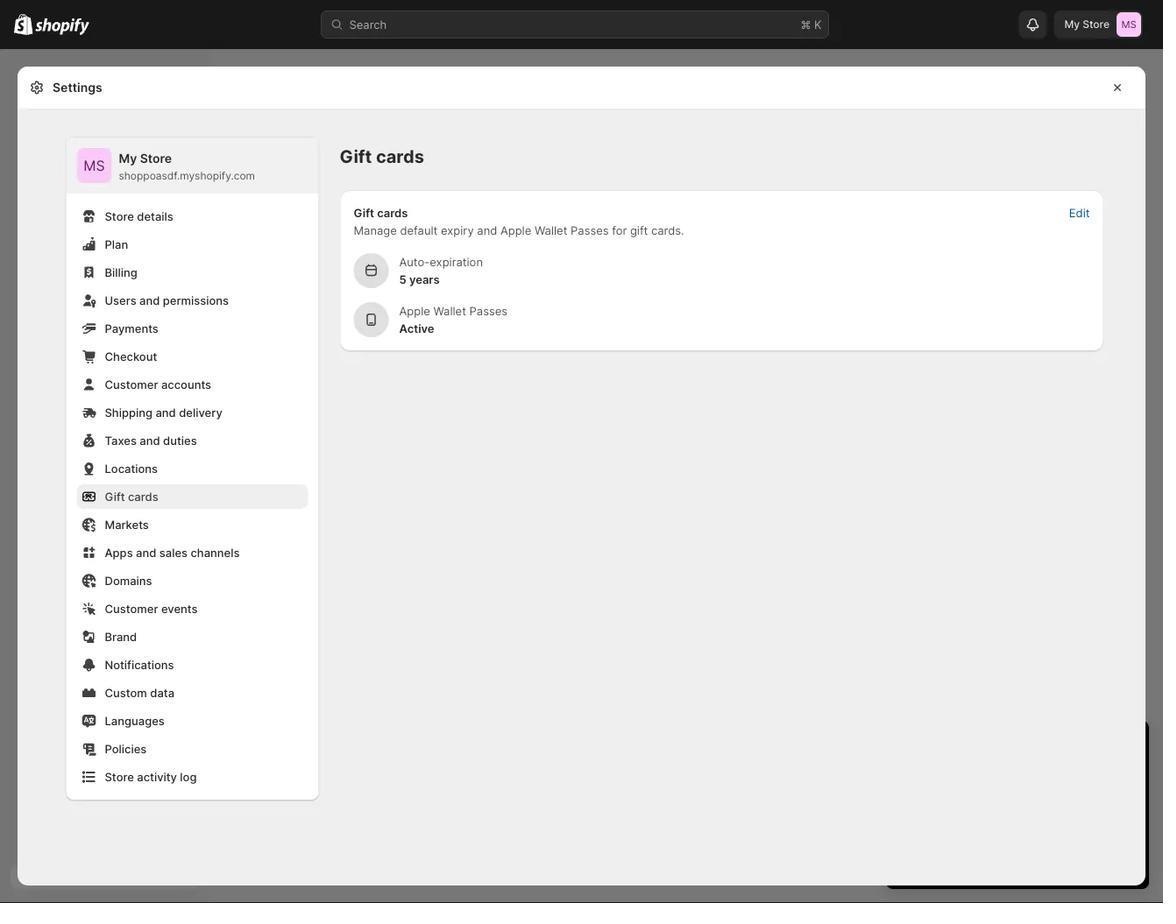 Task type: locate. For each thing, give the bounding box(es) containing it.
2 customer from the top
[[105, 602, 158, 616]]

and down customer accounts on the left
[[156, 406, 176, 420]]

dialog
[[1153, 67, 1163, 886]]

1 vertical spatial wallet
[[433, 304, 466, 318]]

and right apps on the left of page
[[136, 546, 156, 560]]

my store image
[[1117, 12, 1142, 37], [77, 148, 112, 183]]

details
[[137, 210, 173, 223]]

gift inside shop settings menu element
[[105, 490, 125, 504]]

wallet up active
[[433, 304, 466, 318]]

custom data
[[105, 686, 175, 700]]

1 horizontal spatial passes
[[571, 224, 609, 237]]

channels
[[191, 546, 240, 560]]

customer down domains
[[105, 602, 158, 616]]

store activity log link
[[77, 765, 308, 790]]

0 horizontal spatial wallet
[[433, 304, 466, 318]]

brand link
[[77, 625, 308, 650]]

apple right expiry
[[501, 224, 532, 237]]

0 horizontal spatial apple
[[399, 304, 430, 318]]

0 vertical spatial my
[[1065, 18, 1080, 31]]

0 vertical spatial apple
[[501, 224, 532, 237]]

2 vertical spatial cards
[[128, 490, 158, 504]]

settings
[[53, 80, 102, 95]]

my store
[[1065, 18, 1110, 31]]

1 horizontal spatial my store image
[[1117, 12, 1142, 37]]

notifications link
[[77, 653, 308, 678]]

search
[[349, 18, 387, 31]]

custom
[[105, 686, 147, 700]]

1 vertical spatial gift cards
[[354, 206, 408, 220]]

taxes and duties link
[[77, 429, 308, 453]]

0 horizontal spatial passes
[[470, 304, 508, 318]]

my store shoppoasdf.myshopify.com
[[119, 151, 255, 182]]

edit
[[1069, 206, 1090, 220]]

gift cards inside shop settings menu element
[[105, 490, 158, 504]]

duties
[[163, 434, 197, 448]]

0 vertical spatial my store image
[[1117, 12, 1142, 37]]

1 vertical spatial apple
[[399, 304, 430, 318]]

wallet
[[535, 224, 568, 237], [433, 304, 466, 318]]

apps and sales channels link
[[77, 541, 308, 566]]

expiration
[[430, 255, 483, 269]]

2 vertical spatial gift cards
[[105, 490, 158, 504]]

0 vertical spatial cards
[[376, 146, 424, 167]]

1 vertical spatial my store image
[[77, 148, 112, 183]]

customer
[[105, 378, 158, 391], [105, 602, 158, 616]]

cards
[[376, 146, 424, 167], [377, 206, 408, 220], [128, 490, 158, 504]]

apps and sales channels
[[105, 546, 240, 560]]

0 vertical spatial gift
[[340, 146, 372, 167]]

activity
[[137, 771, 177, 784]]

1 horizontal spatial my
[[1065, 18, 1080, 31]]

1 horizontal spatial wallet
[[535, 224, 568, 237]]

and right taxes
[[140, 434, 160, 448]]

settings dialog
[[18, 67, 1146, 886]]

shopify image
[[14, 14, 33, 35], [35, 18, 90, 35]]

my store image up store details
[[77, 148, 112, 183]]

wallet left for
[[535, 224, 568, 237]]

store inside "link"
[[105, 210, 134, 223]]

0 horizontal spatial my
[[119, 151, 137, 166]]

store
[[1083, 18, 1110, 31], [140, 151, 172, 166], [105, 210, 134, 223], [105, 771, 134, 784]]

users and permissions link
[[77, 288, 308, 313]]

1 vertical spatial customer
[[105, 602, 158, 616]]

apple inside apple wallet passes active
[[399, 304, 430, 318]]

1 horizontal spatial apple
[[501, 224, 532, 237]]

and right users
[[139, 294, 160, 307]]

2 vertical spatial gift
[[105, 490, 125, 504]]

shipping and delivery
[[105, 406, 222, 420]]

passes left for
[[571, 224, 609, 237]]

users and permissions
[[105, 294, 229, 307]]

gift cards
[[340, 146, 424, 167], [354, 206, 408, 220], [105, 490, 158, 504]]

0 horizontal spatial my store image
[[77, 148, 112, 183]]

for
[[612, 224, 627, 237]]

1 vertical spatial gift
[[354, 206, 374, 220]]

checkout link
[[77, 345, 308, 369]]

1 vertical spatial passes
[[470, 304, 508, 318]]

cards down locations
[[128, 490, 158, 504]]

my store image right my store at the top of page
[[1117, 12, 1142, 37]]

users
[[105, 294, 136, 307]]

5
[[399, 273, 407, 286]]

and
[[477, 224, 497, 237], [139, 294, 160, 307], [156, 406, 176, 420], [140, 434, 160, 448], [136, 546, 156, 560]]

my inside my store shoppoasdf.myshopify.com
[[119, 151, 137, 166]]

auto-
[[399, 255, 430, 269]]

and for sales
[[136, 546, 156, 560]]

passes down expiration
[[470, 304, 508, 318]]

cards up default
[[376, 146, 424, 167]]

cards up manage
[[377, 206, 408, 220]]

events
[[161, 602, 198, 616]]

custom data link
[[77, 681, 308, 706]]

my for my store
[[1065, 18, 1080, 31]]

store activity log
[[105, 771, 197, 784]]

taxes and duties
[[105, 434, 197, 448]]

0 vertical spatial passes
[[571, 224, 609, 237]]

domains
[[105, 574, 152, 588]]

gift
[[340, 146, 372, 167], [354, 206, 374, 220], [105, 490, 125, 504]]

1 vertical spatial my
[[119, 151, 137, 166]]

1 vertical spatial cards
[[377, 206, 408, 220]]

and for permissions
[[139, 294, 160, 307]]

my
[[1065, 18, 1080, 31], [119, 151, 137, 166]]

and for duties
[[140, 434, 160, 448]]

0 vertical spatial customer
[[105, 378, 158, 391]]

apple up active
[[399, 304, 430, 318]]

passes
[[571, 224, 609, 237], [470, 304, 508, 318]]

cards inside gift cards link
[[128, 490, 158, 504]]

k
[[815, 18, 822, 31]]

⌘ k
[[801, 18, 822, 31]]

1 customer from the top
[[105, 378, 158, 391]]

languages
[[105, 715, 165, 728]]

locations link
[[77, 457, 308, 481]]

customer down checkout
[[105, 378, 158, 391]]

customer accounts link
[[77, 373, 308, 397]]

permissions
[[163, 294, 229, 307]]

expiry
[[441, 224, 474, 237]]

apple
[[501, 224, 532, 237], [399, 304, 430, 318]]



Task type: vqa. For each thing, say whether or not it's contained in the screenshot.
"Search products" text box
no



Task type: describe. For each thing, give the bounding box(es) containing it.
store details link
[[77, 204, 308, 229]]

gift
[[630, 224, 648, 237]]

billing
[[105, 266, 137, 279]]

auto-expiration 5 years
[[399, 255, 483, 286]]

0 horizontal spatial shopify image
[[14, 14, 33, 35]]

gift cards link
[[77, 485, 308, 509]]

notifications
[[105, 658, 174, 672]]

payments link
[[77, 317, 308, 341]]

policies
[[105, 743, 147, 756]]

delivery
[[179, 406, 222, 420]]

edit button
[[1059, 201, 1101, 225]]

policies link
[[77, 737, 308, 762]]

manage default expiry and apple wallet passes for gift cards.
[[354, 224, 684, 237]]

apps
[[105, 546, 133, 560]]

markets link
[[77, 513, 308, 537]]

taxes
[[105, 434, 137, 448]]

shop settings menu element
[[66, 138, 319, 800]]

apple wallet passes active
[[399, 304, 508, 335]]

ms button
[[77, 148, 112, 183]]

accounts
[[161, 378, 211, 391]]

manage
[[354, 224, 397, 237]]

plan link
[[77, 232, 308, 257]]

customer accounts
[[105, 378, 211, 391]]

shoppoasdf.myshopify.com
[[119, 170, 255, 182]]

and right expiry
[[477, 224, 497, 237]]

plan
[[105, 238, 128, 251]]

years
[[409, 273, 440, 286]]

shipping and delivery link
[[77, 401, 308, 425]]

default
[[400, 224, 438, 237]]

⌘
[[801, 18, 811, 31]]

payments
[[105, 322, 159, 335]]

cards.
[[651, 224, 684, 237]]

0 vertical spatial wallet
[[535, 224, 568, 237]]

customer for customer events
[[105, 602, 158, 616]]

active
[[399, 322, 434, 335]]

billing link
[[77, 260, 308, 285]]

passes inside apple wallet passes active
[[470, 304, 508, 318]]

0 vertical spatial gift cards
[[340, 146, 424, 167]]

data
[[150, 686, 175, 700]]

my for my store shoppoasdf.myshopify.com
[[119, 151, 137, 166]]

1 horizontal spatial shopify image
[[35, 18, 90, 35]]

customer events
[[105, 602, 198, 616]]

domains link
[[77, 569, 308, 594]]

markets
[[105, 518, 149, 532]]

log
[[180, 771, 197, 784]]

wallet inside apple wallet passes active
[[433, 304, 466, 318]]

2 days left in your trial element
[[886, 767, 1149, 890]]

languages link
[[77, 709, 308, 734]]

and for delivery
[[156, 406, 176, 420]]

customer for customer accounts
[[105, 378, 158, 391]]

store inside my store shoppoasdf.myshopify.com
[[140, 151, 172, 166]]

store details
[[105, 210, 173, 223]]

brand
[[105, 630, 137, 644]]

sales
[[159, 546, 188, 560]]

locations
[[105, 462, 158, 476]]

my store image inside shop settings menu element
[[77, 148, 112, 183]]

shipping
[[105, 406, 153, 420]]

customer events link
[[77, 597, 308, 622]]

checkout
[[105, 350, 157, 363]]



